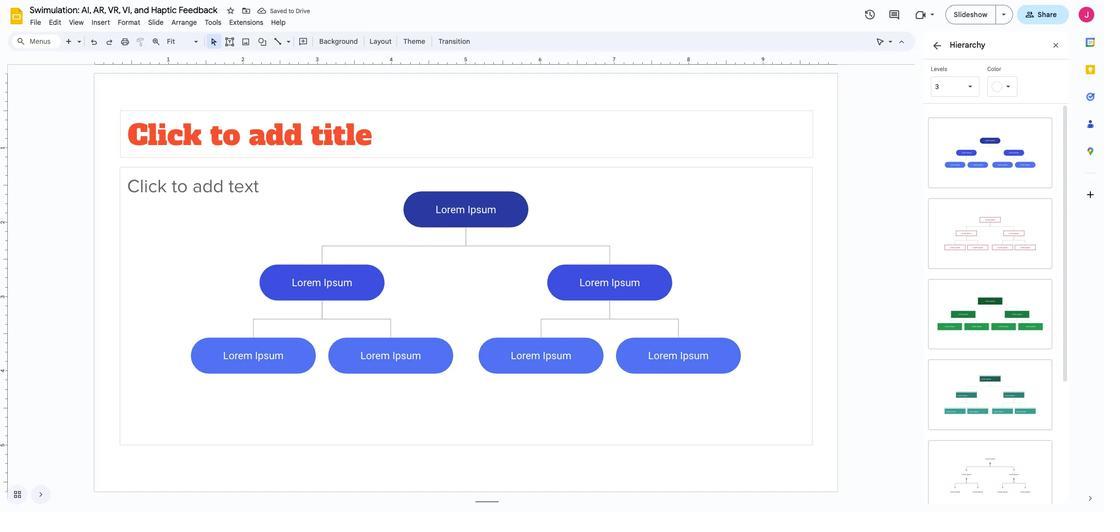 Task type: describe. For each thing, give the bounding box(es) containing it.
tools menu item
[[201, 17, 225, 28]]

theme button
[[399, 34, 430, 49]]

slide
[[148, 18, 164, 27]]

help menu item
[[267, 17, 290, 28]]

hierarchy
[[950, 40, 986, 50]]

hierarchy section
[[923, 32, 1069, 512]]

background
[[319, 37, 358, 46]]

start slideshow (⌘+enter) image
[[1002, 14, 1006, 16]]

file menu item
[[26, 17, 45, 28]]

to
[[289, 7, 294, 14]]

arrange menu item
[[168, 17, 201, 28]]

insert menu item
[[88, 17, 114, 28]]

transition button
[[434, 34, 475, 49]]

saved to drive button
[[255, 4, 313, 18]]

levels list box
[[931, 65, 980, 97]]

3
[[936, 83, 939, 91]]

edit
[[49, 18, 61, 27]]

transition
[[439, 37, 470, 46]]

Team hierarchy with three levels with rounded rectangles. Accent color: #4285f4, close to cornflower blue. radio
[[923, 112, 1058, 193]]

color button
[[988, 65, 1036, 97]]

background button
[[315, 34, 362, 49]]

navigation inside the hierarchy application
[[0, 477, 51, 512]]

help
[[271, 18, 286, 27]]

format
[[118, 18, 140, 27]]

layout button
[[367, 34, 395, 49]]

slideshow
[[954, 10, 988, 19]]

share
[[1038, 10, 1057, 19]]

mode and view toolbar
[[873, 32, 910, 51]]

tools
[[205, 18, 222, 27]]

theme
[[403, 37, 425, 46]]

Zoom text field
[[165, 35, 193, 48]]

color
[[988, 66, 1001, 73]]

saved to drive
[[270, 7, 310, 14]]

Zoom field
[[164, 35, 202, 49]]



Task type: vqa. For each thing, say whether or not it's contained in the screenshot.
the Slide
yes



Task type: locate. For each thing, give the bounding box(es) containing it.
Team hierarchy with three levels with naked text labels. Accent color: #9c27b0, close to light purple 12. radio
[[923, 435, 1058, 512]]

layout
[[370, 37, 392, 46]]

view
[[69, 18, 84, 27]]

slide menu item
[[144, 17, 168, 28]]

Team hierarchy with three levels with rectangles. Accent color: #0f9d58, close to green 11. radio
[[923, 274, 1058, 354]]

option group
[[923, 104, 1062, 512]]

Rename text field
[[26, 4, 223, 16]]

format menu item
[[114, 17, 144, 28]]

menu bar banner
[[0, 0, 1104, 512]]

insert
[[92, 18, 110, 27]]

arrange
[[172, 18, 197, 27]]

hierarchy application
[[0, 0, 1104, 512]]

new slide with layout image
[[75, 35, 81, 38]]

main toolbar
[[60, 34, 475, 49]]

insert image image
[[240, 35, 251, 48]]

menu bar inside the menu bar "banner"
[[26, 13, 290, 29]]

shape image
[[257, 35, 268, 48]]

slideshow button
[[946, 5, 996, 24]]

extensions
[[229, 18, 263, 27]]

edit menu item
[[45, 17, 65, 28]]

Star checkbox
[[224, 4, 238, 18]]

Team hierarchy with three levels with outline on rectangles. Accent color: #db4437, close to light red berry 1. radio
[[923, 193, 1058, 274]]

option group inside hierarchy "section"
[[923, 104, 1062, 512]]

Menus field
[[12, 35, 61, 48]]

file
[[30, 18, 41, 27]]

Team hierarchy with three levels with rectangles and left aligned titles. Accent color: #26a69a, close to green 11. radio
[[923, 354, 1058, 435]]

menu bar containing file
[[26, 13, 290, 29]]

share button
[[1017, 5, 1069, 24]]

extensions menu item
[[225, 17, 267, 28]]

drive
[[296, 7, 310, 14]]

saved
[[270, 7, 287, 14]]

menu bar
[[26, 13, 290, 29]]

view menu item
[[65, 17, 88, 28]]

tab list
[[1077, 29, 1104, 485]]

tab list inside the menu bar "banner"
[[1077, 29, 1104, 485]]

levels
[[931, 66, 948, 73]]

navigation
[[0, 477, 51, 512]]



